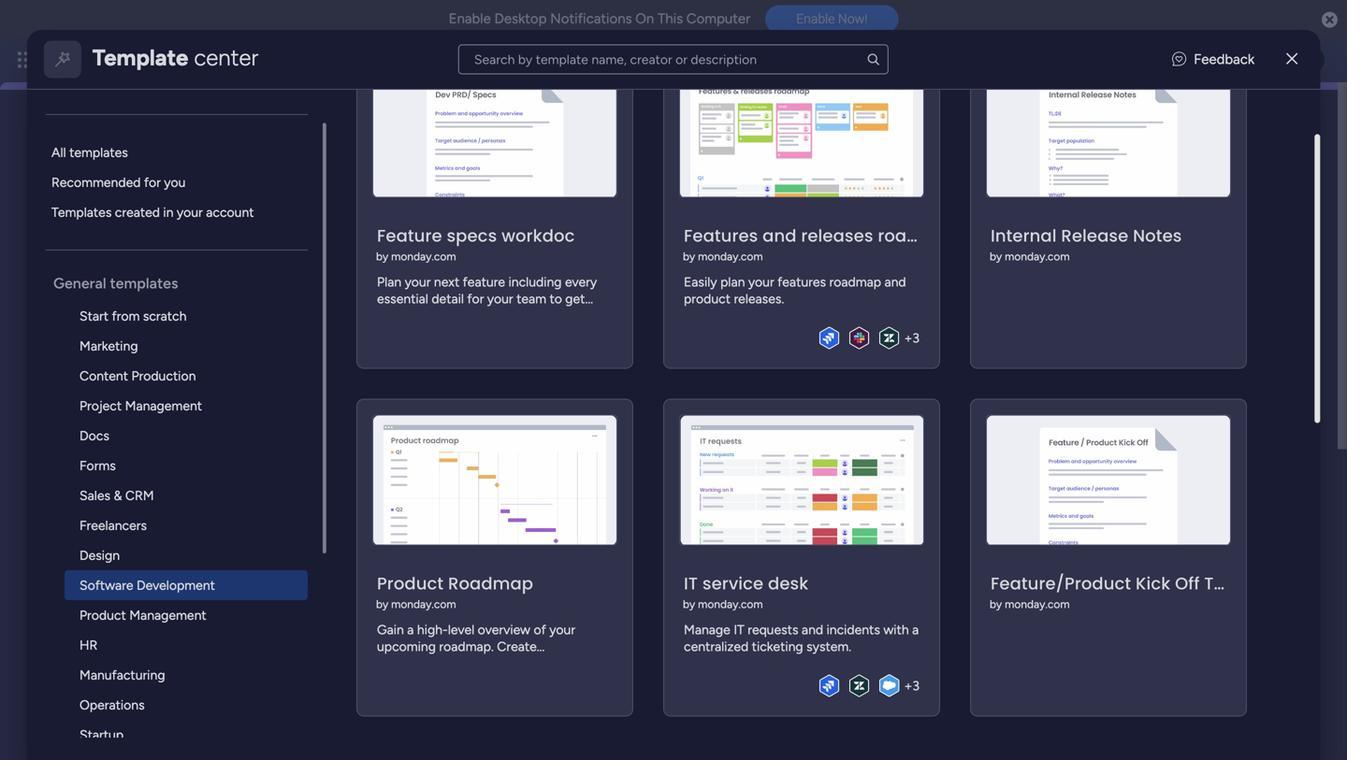 Task type: locate. For each thing, give the bounding box(es) containing it.
product down software on the bottom left of page
[[79, 608, 126, 624]]

with right incidents
[[884, 622, 909, 638]]

0 vertical spatial manage
[[225, 303, 271, 319]]

1 vertical spatial the
[[377, 325, 396, 341]]

accountability
[[377, 656, 460, 672]]

2 3 from the top
[[913, 679, 920, 695]]

from down 'detail'
[[425, 308, 453, 324]]

1 horizontal spatial a
[[912, 622, 919, 638]]

1 vertical spatial +
[[904, 679, 913, 695]]

gain a high-level overview of your upcoming roadmap. create accountability for team members, manage timelines, and more!
[[377, 622, 575, 689]]

+ 3
[[904, 330, 920, 346], [904, 679, 920, 695]]

1 horizontal spatial it
[[734, 622, 745, 638]]

monday.com down the 'feature' at the top
[[391, 250, 456, 264]]

from inside plan your next feature including every essential detail for your team to get started, from the problem it will solve to the go-to-market plan.
[[425, 308, 453, 324]]

in right created
[[163, 204, 173, 220]]

1 horizontal spatial of
[[534, 622, 546, 638]]

2 + from the top
[[904, 679, 913, 695]]

1 3 from the top
[[913, 330, 920, 346]]

the down started,
[[377, 325, 396, 341]]

by up plan
[[376, 250, 388, 264]]

monday.com inside features and releases roadmap by monday.com
[[698, 250, 763, 264]]

1 vertical spatial you
[[632, 322, 654, 338]]

it up centralized
[[734, 622, 745, 638]]

now!
[[838, 11, 868, 26]]

0 horizontal spatial enable
[[449, 10, 491, 27]]

2 a from the left
[[912, 622, 919, 638]]

product down the "easily"
[[684, 291, 731, 307]]

feedback link
[[1173, 49, 1255, 70]]

0 vertical spatial + 3
[[904, 330, 920, 346]]

2 vertical spatial templates
[[399, 386, 457, 402]]

monday.com down feature/product
[[1005, 598, 1070, 612]]

desktop
[[495, 10, 547, 27]]

of up create
[[534, 622, 546, 638]]

2 from from the left
[[112, 308, 140, 324]]

product management
[[79, 608, 206, 624]]

0 vertical spatial template
[[92, 44, 188, 71]]

1 horizontal spatial in
[[463, 303, 473, 319]]

help image
[[1226, 51, 1245, 69]]

2 vertical spatial the
[[225, 342, 244, 358]]

to inside welcome to work management
[[330, 136, 344, 154]]

project
[[79, 398, 122, 414]]

1 vertical spatial roadmap
[[829, 274, 881, 290]]

management down production
[[125, 398, 202, 414]]

problem
[[479, 308, 528, 324]]

you up templates created in your account at the left of page
[[164, 175, 186, 190]]

2 enable from the left
[[797, 11, 835, 26]]

it inside manage it requests and incidents with a centralized ticketing system.
[[734, 622, 745, 638]]

management
[[125, 398, 202, 414], [129, 608, 206, 624]]

1 vertical spatial template
[[1205, 572, 1287, 596]]

templates inside "explore" element
[[69, 145, 128, 161]]

template right off
[[1205, 572, 1287, 596]]

manage inside manage it requests and incidents with a centralized ticketing system.
[[684, 622, 731, 638]]

1 vertical spatial manage
[[684, 622, 731, 638]]

0 horizontal spatial product
[[421, 253, 481, 273]]

0 horizontal spatial team
[[483, 656, 513, 672]]

plan your next feature including every essential detail for your team to get started, from the problem it will solve to the go-to-market plan.
[[377, 274, 610, 341]]

1 vertical spatial product
[[79, 608, 126, 624]]

operations
[[79, 698, 145, 714]]

1 vertical spatial + 3
[[904, 679, 920, 695]]

place.
[[546, 303, 580, 319]]

on
[[636, 10, 654, 27]]

processes,
[[364, 322, 427, 338]]

ticketing
[[752, 639, 803, 655]]

for up templates created in your account at the left of page
[[144, 175, 161, 190]]

by inside the internal release notes by monday.com
[[990, 250, 1002, 264]]

monday right select product icon
[[83, 49, 147, 70]]

0 horizontal spatial it
[[684, 572, 698, 596]]

gain
[[377, 622, 404, 638]]

will
[[542, 308, 561, 324]]

by up centralized
[[683, 598, 695, 612]]

market
[[438, 325, 479, 341]]

to right welcome
[[330, 136, 344, 154]]

monday.com inside 'product roadmap by monday.com'
[[391, 598, 456, 612]]

the down the advanced
[[225, 342, 244, 358]]

explore
[[240, 386, 283, 402]]

1 a from the left
[[407, 622, 414, 638]]

enable left 'desktop'
[[449, 10, 491, 27]]

0 horizontal spatial a
[[407, 622, 414, 638]]

members,
[[517, 656, 574, 672]]

0 vertical spatial in
[[163, 204, 173, 220]]

from right start
[[112, 308, 140, 324]]

your
[[177, 204, 203, 220], [405, 274, 431, 290], [748, 274, 774, 290], [487, 291, 513, 307], [402, 303, 428, 319], [549, 622, 575, 638]]

with right started
[[392, 490, 425, 510]]

and inside manage it requests and incidents with a centralized ticketing system.
[[802, 622, 823, 638]]

1 horizontal spatial from
[[425, 308, 453, 324]]

in inside "explore" element
[[163, 204, 173, 220]]

1 vertical spatial management
[[129, 608, 206, 624]]

welcome
[[263, 136, 326, 154]]

1 vertical spatial with
[[884, 622, 909, 638]]

docs
[[79, 428, 109, 444]]

next
[[434, 274, 460, 290]]

monday.com inside "it service desk by monday.com"
[[698, 598, 763, 612]]

and left run
[[274, 303, 296, 319]]

1 horizontal spatial manage
[[684, 622, 731, 638]]

1 vertical spatial templates
[[110, 275, 178, 292]]

0 horizontal spatial product
[[79, 608, 126, 624]]

0 vertical spatial +
[[904, 330, 913, 346]]

by down internal
[[990, 250, 1002, 264]]

development
[[136, 578, 215, 594]]

manage
[[377, 673, 424, 689]]

0 horizontal spatial you
[[164, 175, 186, 190]]

your up essential
[[405, 274, 431, 290]]

1 horizontal spatial team
[[516, 291, 546, 307]]

0 vertical spatial product
[[421, 253, 481, 273]]

0 vertical spatial with
[[392, 490, 425, 510]]

0 vertical spatial it
[[684, 572, 698, 596]]

product up gain
[[377, 572, 444, 596]]

+ 3 for releases
[[904, 330, 920, 346]]

enable desktop notifications on this computer
[[449, 10, 751, 27]]

templates up "start from scratch"
[[110, 275, 178, 292]]

management
[[189, 49, 291, 70], [337, 149, 515, 185], [318, 253, 417, 273], [512, 322, 589, 338], [318, 386, 396, 402], [470, 490, 570, 510]]

0 horizontal spatial the
[[225, 342, 244, 358]]

of inside manage and run all aspects of your work in one unified place. from everyday tasks, to advanced projects, and processes, monday work management allows you to connect the dots, work smarter, and achieve shared goals.
[[386, 303, 399, 319]]

by inside features and releases roadmap by monday.com
[[683, 250, 695, 264]]

getting started with work management button
[[202, 463, 1136, 537]]

0 vertical spatial monday
[[83, 49, 147, 70]]

and down features and releases roadmap by monday.com
[[885, 274, 906, 290]]

0 horizontal spatial with
[[392, 490, 425, 510]]

manage inside manage and run all aspects of your work in one unified place. from everyday tasks, to advanced projects, and processes, monday work management allows you to connect the dots, work smarter, and achieve shared goals.
[[225, 303, 271, 319]]

1 enable from the left
[[449, 10, 491, 27]]

monday.com down features
[[698, 250, 763, 264]]

and down processes,
[[363, 342, 384, 358]]

the
[[456, 308, 476, 324], [377, 325, 396, 341], [225, 342, 244, 358]]

0 vertical spatial management
[[125, 398, 202, 414]]

1 + from the top
[[904, 330, 913, 346]]

invite button
[[1042, 137, 1137, 174]]

the up market
[[456, 308, 476, 324]]

product roadmap by monday.com
[[376, 572, 533, 612]]

john smith image
[[1295, 45, 1325, 75]]

0 vertical spatial roadmap
[[878, 224, 959, 248]]

for down feature on the left of the page
[[467, 291, 484, 307]]

0 vertical spatial templates
[[69, 145, 128, 161]]

close image
[[1287, 52, 1298, 66]]

your inside manage and run all aspects of your work in one unified place. from everyday tasks, to advanced projects, and processes, monday work management allows you to connect the dots, work smarter, and achieve shared goals.
[[402, 303, 428, 319]]

in inside manage and run all aspects of your work in one unified place. from everyday tasks, to advanced projects, and processes, monday work management allows you to connect the dots, work smarter, and achieve shared goals.
[[463, 303, 473, 319]]

started
[[334, 490, 388, 510]]

management down development
[[129, 608, 206, 624]]

service
[[703, 572, 764, 596]]

templates down achieve
[[399, 386, 457, 402]]

of inside gain a high-level overview of your upcoming roadmap. create accountability for team members, manage timelines, and more!
[[534, 622, 546, 638]]

notes
[[1133, 224, 1182, 248]]

it left service
[[684, 572, 698, 596]]

1 horizontal spatial product
[[684, 291, 731, 307]]

1 + 3 from the top
[[904, 330, 920, 346]]

0 horizontal spatial in
[[163, 204, 173, 220]]

a
[[407, 622, 414, 638], [912, 622, 919, 638]]

aspects
[[337, 303, 383, 319]]

by down feature/product
[[990, 598, 1002, 612]]

0 vertical spatial the
[[456, 308, 476, 324]]

this
[[658, 10, 683, 27]]

management for project management
[[125, 398, 202, 414]]

marketing
[[79, 338, 138, 354]]

None search field
[[459, 44, 889, 74]]

your up releases.
[[748, 274, 774, 290]]

by up gain
[[376, 598, 388, 612]]

1 from from the left
[[425, 308, 453, 324]]

work inside dropdown button
[[429, 490, 466, 510]]

advanced
[[225, 322, 282, 338]]

features and releases roadmap by monday.com
[[683, 224, 959, 264]]

off
[[1175, 572, 1200, 596]]

1 horizontal spatial you
[[632, 322, 654, 338]]

product inside 'product roadmap by monday.com'
[[377, 572, 444, 596]]

in left one in the left of the page
[[463, 303, 473, 319]]

connect
[[673, 322, 721, 338]]

monday
[[83, 49, 147, 70], [430, 322, 477, 338]]

release
[[1061, 224, 1129, 248]]

manage up the advanced
[[225, 303, 271, 319]]

product
[[421, 253, 481, 273], [684, 291, 731, 307]]

you inside manage and run all aspects of your work in one unified place. from everyday tasks, to advanced projects, and processes, monday work management allows you to connect the dots, work smarter, and achieve shared goals.
[[632, 322, 654, 338]]

for down roadmap.
[[463, 656, 480, 672]]

roadmap
[[448, 572, 533, 596]]

manage up centralized
[[684, 622, 731, 638]]

product up next
[[421, 253, 481, 273]]

1 horizontal spatial monday
[[430, 322, 477, 338]]

templates created in your account
[[51, 204, 254, 220]]

plan
[[721, 274, 745, 290]]

2 horizontal spatial the
[[456, 308, 476, 324]]

production
[[131, 368, 196, 384]]

crm
[[125, 488, 154, 504]]

your up members,
[[549, 622, 575, 638]]

monday.com
[[391, 250, 456, 264], [698, 250, 763, 264], [1005, 250, 1070, 264], [391, 598, 456, 612], [698, 598, 763, 612], [1005, 598, 1070, 612]]

enable inside button
[[797, 11, 835, 26]]

0 horizontal spatial monday
[[83, 49, 147, 70]]

templates up recommended
[[69, 145, 128, 161]]

product
[[377, 572, 444, 596], [79, 608, 126, 624]]

0 horizontal spatial manage
[[225, 303, 271, 319]]

0 horizontal spatial from
[[112, 308, 140, 324]]

templates for all templates
[[69, 145, 128, 161]]

monday.com down service
[[698, 598, 763, 612]]

3 for releases
[[913, 330, 920, 346]]

1 horizontal spatial with
[[884, 622, 909, 638]]

dots,
[[247, 342, 277, 358]]

0 vertical spatial product
[[377, 572, 444, 596]]

your up "go-"
[[402, 303, 428, 319]]

0 vertical spatial of
[[386, 303, 399, 319]]

features
[[684, 224, 758, 248]]

templates inside button
[[399, 386, 457, 402]]

1 vertical spatial of
[[534, 622, 546, 638]]

1 horizontal spatial product
[[377, 572, 444, 596]]

and down aspects
[[340, 322, 361, 338]]

monday up shared
[[430, 322, 477, 338]]

feature specs workdoc by monday.com
[[376, 224, 575, 264]]

+ 3 for desk
[[904, 679, 920, 695]]

team down create
[[483, 656, 513, 672]]

2 vertical spatial for
[[463, 656, 480, 672]]

1 horizontal spatial template
[[1205, 572, 1287, 596]]

team inside gain a high-level overview of your upcoming roadmap. create accountability for team members, manage timelines, and more!
[[483, 656, 513, 672]]

of for aspects
[[386, 303, 399, 319]]

by up the "easily"
[[683, 250, 695, 264]]

manage
[[225, 303, 271, 319], [684, 622, 731, 638]]

1 vertical spatial for
[[467, 291, 484, 307]]

team up it
[[516, 291, 546, 307]]

1 vertical spatial in
[[463, 303, 473, 319]]

template left center
[[92, 44, 188, 71]]

allows
[[593, 322, 629, 338]]

and left more!
[[486, 673, 508, 689]]

you down 'everyday'
[[632, 322, 654, 338]]

feature
[[377, 224, 442, 248]]

1 vertical spatial monday
[[430, 322, 477, 338]]

welcome to work management
[[263, 136, 515, 185]]

enable
[[449, 10, 491, 27], [797, 11, 835, 26]]

1 vertical spatial product
[[684, 291, 731, 307]]

0 vertical spatial 3
[[913, 330, 920, 346]]

of up processes,
[[386, 303, 399, 319]]

created
[[115, 204, 160, 220]]

1 horizontal spatial enable
[[797, 11, 835, 26]]

get
[[565, 291, 585, 307]]

management inside manage and run all aspects of your work in one unified place. from everyday tasks, to advanced projects, and processes, monday work management allows you to connect the dots, work smarter, and achieve shared goals.
[[512, 322, 589, 338]]

product inside work management templates element
[[79, 608, 126, 624]]

more!
[[511, 673, 545, 689]]

0 vertical spatial team
[[516, 291, 546, 307]]

0 horizontal spatial of
[[386, 303, 399, 319]]

plan.
[[482, 325, 509, 341]]

and inside gain a high-level overview of your upcoming roadmap. create accountability for team members, manage timelines, and more!
[[486, 673, 508, 689]]

a right incidents
[[912, 622, 919, 638]]

0 vertical spatial for
[[144, 175, 161, 190]]

enable for enable desktop notifications on this computer
[[449, 10, 491, 27]]

enable for enable now!
[[797, 11, 835, 26]]

a up the 'upcoming'
[[407, 622, 414, 638]]

roadmap right releases
[[878, 224, 959, 248]]

team
[[516, 291, 546, 307], [483, 656, 513, 672]]

0 vertical spatial you
[[164, 175, 186, 190]]

by inside 'product roadmap by monday.com'
[[376, 598, 388, 612]]

roadmap down releases
[[829, 274, 881, 290]]

2 + 3 from the top
[[904, 679, 920, 695]]

internal release notes by monday.com
[[990, 224, 1182, 264]]

including
[[508, 274, 562, 290]]

and up system.
[[802, 622, 823, 638]]

templates
[[69, 145, 128, 161], [110, 275, 178, 292], [399, 386, 457, 402]]

monday.com down internal
[[1005, 250, 1070, 264]]

1 horizontal spatial the
[[377, 325, 396, 341]]

by inside feature/product kick off template by monday.com
[[990, 598, 1002, 612]]

+ for desk
[[904, 679, 913, 695]]

1 vertical spatial it
[[734, 622, 745, 638]]

1 vertical spatial team
[[483, 656, 513, 672]]

achieve
[[387, 342, 432, 358]]

enable left now!
[[797, 11, 835, 26]]

search everything image
[[1185, 51, 1204, 69]]

and up features
[[763, 224, 797, 248]]

your left account
[[177, 204, 203, 220]]

monday.com up high-
[[391, 598, 456, 612]]

templates inside heading
[[110, 275, 178, 292]]

roadmap
[[878, 224, 959, 248], [829, 274, 881, 290]]

1 vertical spatial 3
[[913, 679, 920, 695]]

monday inside manage and run all aspects of your work in one unified place. from everyday tasks, to advanced projects, and processes, monday work management allows you to connect the dots, work smarter, and achieve shared goals.
[[430, 322, 477, 338]]



Task type: vqa. For each thing, say whether or not it's contained in the screenshot.
fifth dapulse dropdown down arrow icon
no



Task type: describe. For each thing, give the bounding box(es) containing it.
general templates heading
[[53, 273, 323, 294]]

3 for desk
[[913, 679, 920, 695]]

project management
[[79, 398, 202, 414]]

product for management
[[79, 608, 126, 624]]

management inside button
[[318, 386, 396, 402]]

your inside easily plan your features roadmap and product releases.
[[748, 274, 774, 290]]

system.
[[807, 639, 852, 655]]

roadmap inside features and releases roadmap by monday.com
[[878, 224, 959, 248]]

product inside easily plan your features roadmap and product releases.
[[684, 291, 731, 307]]

for inside gain a high-level overview of your upcoming roadmap. create accountability for team members, manage timelines, and more!
[[463, 656, 480, 672]]

releases
[[801, 224, 874, 248]]

team inside plan your next feature including every essential detail for your team to get started, from the problem it will solve to the go-to-market plan.
[[516, 291, 546, 307]]

general templates list box
[[46, 90, 326, 761]]

requests
[[748, 622, 799, 638]]

of for overview
[[534, 622, 546, 638]]

software
[[79, 578, 133, 594]]

manage for manage it requests and incidents with a centralized ticketing system.
[[684, 622, 731, 638]]

select product image
[[17, 51, 36, 69]]

level
[[448, 622, 474, 638]]

upcoming
[[377, 639, 436, 655]]

a inside gain a high-level overview of your upcoming roadmap. create accountability for team members, manage timelines, and more!
[[407, 622, 414, 638]]

your up problem
[[487, 291, 513, 307]]

roadmap inside easily plan your features roadmap and product releases.
[[829, 274, 881, 290]]

it inside "it service desk by monday.com"
[[684, 572, 698, 596]]

sales & crm
[[79, 488, 154, 504]]

feature
[[463, 274, 505, 290]]

start from scratch
[[79, 308, 186, 324]]

one
[[477, 303, 499, 319]]

shared
[[436, 342, 475, 358]]

for inside plan your next feature including every essential detail for your team to get started, from the problem it will solve to the go-to-market plan.
[[467, 291, 484, 307]]

to right tasks,
[[709, 303, 722, 319]]

management inside dropdown button
[[470, 490, 570, 510]]

work inside button
[[287, 386, 315, 402]]

releases.
[[734, 291, 784, 307]]

it
[[531, 308, 539, 324]]

specs
[[447, 224, 497, 248]]

the inside manage and run all aspects of your work in one unified place. from everyday tasks, to advanced projects, and processes, monday work management allows you to connect the dots, work smarter, and achieve shared goals.
[[225, 342, 244, 358]]

computer
[[687, 10, 751, 27]]

all templates
[[51, 145, 128, 161]]

your inside "explore" element
[[177, 204, 203, 220]]

0 horizontal spatial template
[[92, 44, 188, 71]]

manage and run all aspects of your work in one unified place. from everyday tasks, to advanced projects, and processes, monday work management allows you to connect the dots, work smarter, and achieve shared goals.
[[225, 303, 722, 358]]

easily plan your features roadmap and product releases.
[[684, 274, 906, 307]]

general
[[53, 275, 106, 292]]

by inside "it service desk by monday.com"
[[683, 598, 695, 612]]

and inside easily plan your features roadmap and product releases.
[[885, 274, 906, 290]]

templates
[[51, 204, 112, 220]]

unified
[[502, 303, 542, 319]]

to down 'everyday'
[[657, 322, 670, 338]]

feature/product
[[991, 572, 1131, 596]]

search image
[[867, 52, 882, 67]]

work inside welcome to work management
[[263, 149, 329, 185]]

essential
[[377, 291, 428, 307]]

management for product management
[[129, 608, 206, 624]]

work management product
[[277, 253, 481, 273]]

product for roadmap
[[377, 572, 444, 596]]

tasks,
[[673, 303, 706, 319]]

goals.
[[478, 342, 512, 358]]

roadmap.
[[439, 639, 494, 655]]

recommended for you
[[51, 175, 186, 190]]

every
[[565, 274, 597, 290]]

invite
[[1084, 146, 1121, 164]]

with inside dropdown button
[[392, 490, 425, 510]]

enable now! button
[[766, 5, 899, 33]]

incidents
[[827, 622, 880, 638]]

it service desk by monday.com
[[683, 572, 809, 612]]

by inside feature specs workdoc by monday.com
[[376, 250, 388, 264]]

dapulse close image
[[1322, 11, 1338, 30]]

run
[[299, 303, 318, 319]]

solve
[[564, 308, 595, 324]]

getting started with work management
[[272, 490, 570, 510]]

features
[[778, 274, 826, 290]]

for inside "explore" element
[[144, 175, 161, 190]]

management inside welcome to work management
[[337, 149, 515, 185]]

and inside features and releases roadmap by monday.com
[[763, 224, 797, 248]]

feedback
[[1194, 51, 1255, 68]]

start
[[79, 308, 108, 324]]

recommended
[[51, 175, 141, 190]]

template inside feature/product kick off template by monday.com
[[1205, 572, 1287, 596]]

design
[[79, 548, 120, 564]]

feature/product kick off template by monday.com
[[990, 572, 1287, 612]]

content
[[79, 368, 128, 384]]

+ for releases
[[904, 330, 913, 346]]

scratch
[[143, 308, 186, 324]]

getting
[[272, 490, 330, 510]]

monday.com inside feature specs workdoc by monday.com
[[391, 250, 456, 264]]

with inside manage it requests and incidents with a centralized ticketing system.
[[884, 622, 909, 638]]

kick
[[1136, 572, 1171, 596]]

v2 user feedback image
[[1173, 49, 1187, 70]]

monday.com inside feature/product kick off template by monday.com
[[1005, 598, 1070, 612]]

templates for general templates
[[110, 275, 178, 292]]

explore element
[[46, 138, 323, 227]]

detail
[[432, 291, 464, 307]]

general templates
[[53, 275, 178, 292]]

from inside work management templates element
[[112, 308, 140, 324]]

monday work management
[[83, 49, 291, 70]]

to up will
[[550, 291, 562, 307]]

explore work management templates
[[240, 386, 457, 402]]

all
[[322, 303, 334, 319]]

your inside gain a high-level overview of your upcoming roadmap. create accountability for team members, manage timelines, and more!
[[549, 622, 575, 638]]

work management templates element
[[46, 301, 323, 761]]

monday.com inside the internal release notes by monday.com
[[1005, 250, 1070, 264]]

Search by template name, creator or description search field
[[459, 44, 889, 74]]

workdoc
[[502, 224, 575, 248]]

enable now!
[[797, 11, 868, 26]]

all
[[51, 145, 66, 161]]

software development
[[79, 578, 215, 594]]

&
[[113, 488, 122, 504]]

a inside manage it requests and incidents with a centralized ticketing system.
[[912, 622, 919, 638]]

you inside "explore" element
[[164, 175, 186, 190]]

manufacturing
[[79, 668, 165, 684]]

desk
[[768, 572, 809, 596]]

account
[[206, 204, 254, 220]]

easily
[[684, 274, 717, 290]]

overview
[[478, 622, 530, 638]]

hr
[[79, 638, 97, 654]]

manage for manage and run all aspects of your work in one unified place. from everyday tasks, to advanced projects, and processes, monday work management allows you to connect the dots, work smarter, and achieve shared goals.
[[225, 303, 271, 319]]

to-
[[420, 325, 438, 341]]

started,
[[377, 308, 422, 324]]

to right solve
[[598, 308, 610, 324]]

timelines,
[[427, 673, 483, 689]]

create
[[497, 639, 537, 655]]

center
[[194, 44, 258, 71]]



